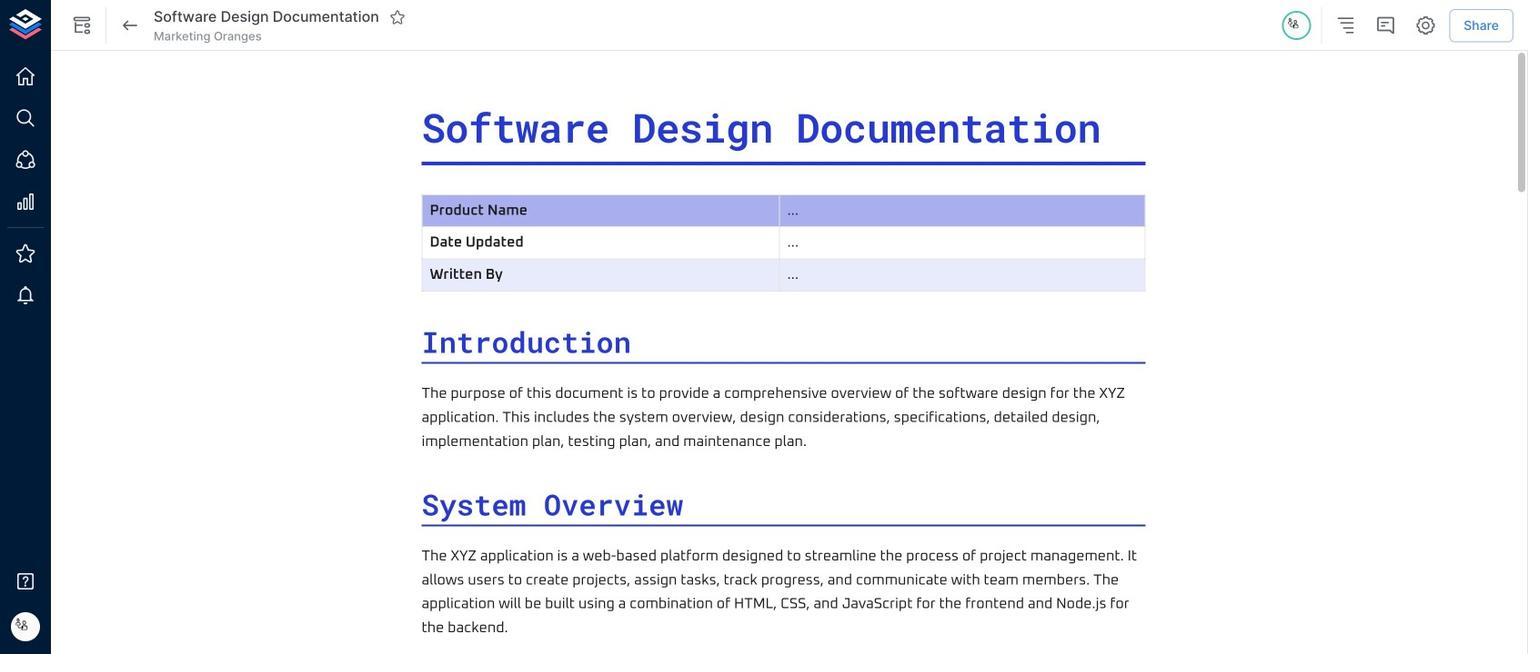 Task type: vqa. For each thing, say whether or not it's contained in the screenshot.
List
no



Task type: describe. For each thing, give the bounding box(es) containing it.
show wiki image
[[71, 15, 93, 36]]

ruby anderson image
[[1284, 13, 1309, 38]]

go back image
[[119, 15, 141, 36]]

favorite image
[[389, 9, 406, 25]]



Task type: locate. For each thing, give the bounding box(es) containing it.
table of contents image
[[1335, 15, 1357, 36]]

settings image
[[1415, 15, 1437, 36]]

comments image
[[1375, 15, 1397, 36]]



